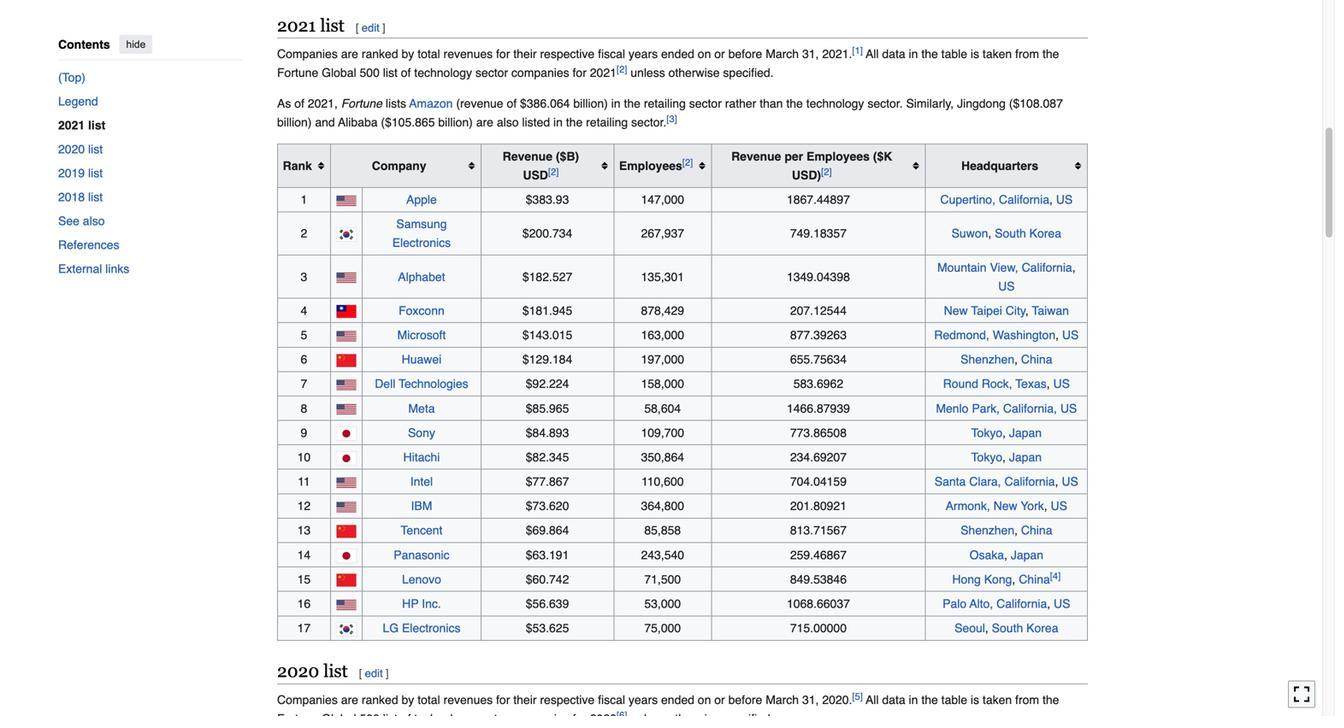 Task type: vqa. For each thing, say whether or not it's contained in the screenshot.


Task type: locate. For each thing, give the bounding box(es) containing it.
taken for all data in the table is taken from the fortune global 500 list of technology sector companies for 2021
[[983, 47, 1012, 61]]

ranked inside companies are ranked by total revenues for their respective fiscal years ended on or before march 31, 2021. [1]
[[362, 47, 398, 61]]

tokyo up clara,
[[971, 451, 1003, 464]]

2 global from the top
[[322, 712, 356, 717]]

their inside companies are ranked by total revenues for their respective fiscal years ended on or before march 31, 2021. [1]
[[513, 47, 537, 61]]

table for companies are ranked by total revenues for their respective fiscal years ended on or before march 31, 2020.
[[941, 694, 967, 707]]

or inside companies are ranked by total revenues for their respective fiscal years ended on or before march 31, 2021. [1]
[[714, 47, 725, 61]]

1 vertical spatial before
[[728, 694, 762, 707]]

1 or from the top
[[714, 47, 725, 61]]

china inside hong kong , china [4]
[[1019, 573, 1050, 587]]

1 ranked from the top
[[362, 47, 398, 61]]

ended inside companies are ranked by total revenues for their respective fiscal years ended on or before march 31, 2021. [1]
[[661, 47, 695, 61]]

list
[[320, 15, 345, 35], [383, 66, 398, 80], [88, 118, 105, 132], [88, 142, 103, 156], [88, 166, 103, 180], [88, 190, 103, 204], [324, 661, 348, 682], [383, 712, 398, 717]]

0 vertical spatial their
[[513, 47, 537, 61]]

2020 list up "2019 list"
[[58, 142, 103, 156]]

1 horizontal spatial 2021 list
[[277, 15, 345, 35]]

1 vertical spatial respective
[[540, 694, 595, 707]]

$181.945
[[523, 304, 572, 318]]

[2] link down ($b)
[[548, 167, 559, 177]]

data
[[882, 47, 906, 61], [882, 694, 906, 707]]

2021 list down legend
[[58, 118, 105, 132]]

employees inside 'employees [2]'
[[619, 159, 682, 173]]

0 vertical spatial by
[[402, 47, 414, 61]]

similarly,
[[906, 97, 954, 111]]

fiscal inside companies are ranked by total revenues for their respective fiscal years ended on or before march 31, 2021. [1]
[[598, 47, 625, 61]]

fiscal inside the 'companies are ranked by total revenues for their respective fiscal years ended on or before march 31, 2020. [5]'
[[598, 694, 625, 707]]

united states image up taiwan icon
[[336, 272, 357, 284]]

companies are ranked by total revenues for their respective fiscal years ended on or before march 31, 2021. [1]
[[277, 45, 863, 61]]

shenzhen , china for 655.75634
[[961, 353, 1053, 367]]

technology inside all data in the table is taken from the fortune global 500 list of technology sector companies for 2021
[[414, 66, 472, 80]]

3 japan image from the top
[[336, 549, 357, 564]]

for inside all data in the table is taken from the fortune global 500 list of technology sector companies for 2020
[[573, 712, 587, 717]]

0 vertical spatial china link
[[1021, 353, 1053, 367]]

0 vertical spatial are
[[341, 47, 358, 61]]

2 horizontal spatial 2020
[[590, 712, 617, 717]]

is down seoul link
[[971, 694, 979, 707]]

japan for 259.46867
[[1011, 549, 1044, 562]]

1 by from the top
[[402, 47, 414, 61]]

taken up jingdong
[[983, 47, 1012, 61]]

2 shenzhen link from the top
[[961, 524, 1015, 538]]

1 vertical spatial companies
[[511, 712, 569, 717]]

0 vertical spatial is
[[971, 47, 979, 61]]

0 vertical spatial companies
[[277, 47, 338, 61]]

or inside the 'companies are ranked by total revenues for their respective fiscal years ended on or before march 31, 2020. [5]'
[[714, 694, 725, 707]]

respective inside companies are ranked by total revenues for their respective fiscal years ended on or before march 31, 2021. [1]
[[540, 47, 595, 61]]

companies inside companies are ranked by total revenues for their respective fiscal years ended on or before march 31, 2021. [1]
[[277, 47, 338, 61]]

sector inside all data in the table is taken from the fortune global 500 list of technology sector companies for 2020
[[476, 712, 508, 717]]

us down taiwan 'link'
[[1062, 328, 1079, 342]]

california for palo alto, california
[[997, 597, 1047, 611]]

fortune inside all data in the table is taken from the fortune global 500 list of technology sector companies for 2020
[[277, 712, 318, 717]]

0 vertical spatial total
[[418, 47, 440, 61]]

1 south korea image from the top
[[336, 228, 357, 242]]

0 vertical spatial 2020
[[58, 142, 85, 156]]

2 japan image from the top
[[336, 451, 357, 466]]

0 vertical spatial ended
[[661, 47, 695, 61]]

shenzhen , china for 813.71567
[[961, 524, 1053, 538]]

united states image for 1
[[336, 195, 357, 207]]

sector. left similarly, on the top of the page
[[868, 97, 903, 111]]

revenue inside revenue per employees ($k usd)
[[731, 150, 781, 163]]

[ edit ] down 'lg'
[[359, 668, 389, 680]]

1 vertical spatial south korea link
[[992, 622, 1059, 636]]

korea for suwon , south korea
[[1030, 227, 1062, 241]]

by down the lg electronics link
[[402, 694, 414, 707]]

1 ended from the top
[[661, 47, 695, 61]]

2 table from the top
[[941, 694, 967, 707]]

korea down 'palo alto, california , us'
[[1027, 622, 1059, 636]]

12
[[297, 500, 311, 513]]

china image for 15
[[336, 574, 357, 588]]

in inside all data in the table is taken from the fortune global 500 list of technology sector companies for 2020
[[909, 694, 918, 707]]

companies inside all data in the table is taken from the fortune global 500 list of technology sector companies for 2020
[[511, 712, 569, 717]]

or
[[714, 47, 725, 61], [714, 694, 725, 707]]

2 from from the top
[[1015, 694, 1039, 707]]

amazon
[[409, 97, 453, 111]]

0 vertical spatial before
[[728, 47, 762, 61]]

2 on from the top
[[698, 694, 711, 707]]

75,000
[[644, 622, 681, 636]]

taiwan image
[[336, 305, 357, 319]]

2 revenues from the top
[[444, 694, 493, 707]]

march for 2021.
[[766, 47, 799, 61]]

1 vertical spatial japan link
[[1009, 451, 1042, 464]]

31, for 2021.
[[802, 47, 819, 61]]

china link right kong
[[1019, 573, 1050, 587]]

2 vertical spatial china
[[1019, 573, 1050, 587]]

1 vertical spatial shenzhen , china
[[961, 524, 1053, 538]]

is inside all data in the table is taken from the fortune global 500 list of technology sector companies for 2021
[[971, 47, 979, 61]]

alphabet
[[398, 270, 445, 284]]

2 ended from the top
[[661, 694, 695, 707]]

0 vertical spatial [
[[356, 21, 359, 34]]

31, inside the 'companies are ranked by total revenues for their respective fiscal years ended on or before march 31, 2020. [5]'
[[802, 694, 819, 707]]

1867.44897
[[787, 193, 850, 207]]

0 vertical spatial edit
[[362, 21, 380, 34]]

china image right 15
[[336, 574, 357, 588]]

south korea image for 17
[[336, 623, 357, 637]]

110,600
[[642, 475, 684, 489]]

2020 inside all data in the table is taken from the fortune global 500 list of technology sector companies for 2020
[[590, 712, 617, 717]]

data inside all data in the table is taken from the fortune global 500 list of technology sector companies for 2021
[[882, 47, 906, 61]]

2 taken from the top
[[983, 694, 1012, 707]]

0 vertical spatial fortune
[[277, 66, 318, 80]]

japan image
[[336, 427, 357, 442], [336, 451, 357, 466], [336, 549, 357, 564]]

1 vertical spatial revenues
[[444, 694, 493, 707]]

[2] link up 1867.44897 at the top
[[821, 167, 832, 177]]

us link down mountain view, california link
[[998, 280, 1015, 293]]

table inside all data in the table is taken from the fortune global 500 list of technology sector companies for 2021
[[941, 47, 967, 61]]

japan link for 259.46867
[[1011, 549, 1044, 562]]

tokyo , japan for 773.86508
[[971, 426, 1042, 440]]

revenues inside the 'companies are ranked by total revenues for their respective fiscal years ended on or before march 31, 2020. [5]'
[[444, 694, 493, 707]]

company
[[372, 159, 426, 173]]

round
[[943, 377, 978, 391]]

taken inside all data in the table is taken from the fortune global 500 list of technology sector companies for 2021
[[983, 47, 1012, 61]]

china link down york on the right of page
[[1021, 524, 1053, 538]]

global for all data in the table is taken from the fortune global 500 list of technology sector companies for 2020
[[322, 712, 356, 717]]

1 revenues from the top
[[444, 47, 493, 61]]

[2] up 147,000
[[682, 157, 693, 168]]

4 united states image from the top
[[336, 502, 357, 514]]

tokyo link down park,
[[971, 426, 1003, 440]]

] for 2020 list
[[386, 668, 389, 680]]

2 or from the top
[[714, 694, 725, 707]]

[4] link
[[1050, 571, 1061, 582]]

1 their from the top
[[513, 47, 537, 61]]

tokyo link for 773.86508
[[971, 426, 1003, 440]]

united states image
[[336, 379, 357, 391], [336, 404, 357, 416], [336, 477, 357, 489]]

0 vertical spatial ranked
[[362, 47, 398, 61]]

for inside the 'companies are ranked by total revenues for their respective fiscal years ended on or before march 31, 2020. [5]'
[[496, 694, 510, 707]]

0 vertical spatial ]
[[382, 21, 385, 34]]

china right kong
[[1019, 573, 1050, 587]]

huawei
[[402, 353, 442, 367]]

0 vertical spatial japan
[[1009, 426, 1042, 440]]

2 companies from the top
[[277, 694, 338, 707]]

lg electronics
[[383, 622, 461, 636]]

companies down the 'companies are ranked by total revenues for their respective fiscal years ended on or before march 31, 2020. [5]'
[[511, 712, 569, 717]]

total for 2021.
[[418, 47, 440, 61]]

1 vertical spatial also
[[83, 214, 105, 228]]

united states image up china icon
[[336, 502, 357, 514]]

, left taiwan
[[1026, 304, 1029, 318]]

revenues inside companies are ranked by total revenues for their respective fiscal years ended on or before march 31, 2021. [1]
[[444, 47, 493, 61]]

1 from from the top
[[1015, 47, 1039, 61]]

new down santa clara, california , us
[[994, 500, 1018, 513]]

their for 2021.
[[513, 47, 537, 61]]

us down mountain view, california link
[[998, 280, 1015, 293]]

849.53846
[[790, 573, 847, 587]]

sector. up 'employees [2]'
[[631, 116, 667, 129]]

china up texas
[[1021, 353, 1053, 367]]

respective inside the 'companies are ranked by total revenues for their respective fiscal years ended on or before march 31, 2020. [5]'
[[540, 694, 595, 707]]

1 vertical spatial 2021
[[590, 66, 617, 80]]

$200.734
[[523, 227, 572, 241]]

mountain view, california , us
[[937, 261, 1076, 293]]

from down the seoul , south korea
[[1015, 694, 1039, 707]]

all inside all data in the table is taken from the fortune global 500 list of technology sector companies for 2020
[[866, 694, 879, 707]]

companies up the $386.064 on the top left of the page
[[511, 66, 569, 80]]

0 vertical spatial 31,
[[802, 47, 819, 61]]

2 before from the top
[[728, 694, 762, 707]]

sony link
[[408, 426, 435, 440]]

[
[[356, 21, 359, 34], [359, 668, 362, 680]]

0 vertical spatial or
[[714, 47, 725, 61]]

1 vertical spatial south
[[992, 622, 1023, 636]]

1 china image from the top
[[336, 354, 357, 368]]

1 vertical spatial 2021 list
[[58, 118, 105, 132]]

their up the $386.064 on the top left of the page
[[513, 47, 537, 61]]

2021 list
[[277, 15, 345, 35], [58, 118, 105, 132]]

500 inside all data in the table is taken from the fortune global 500 list of technology sector companies for 2020
[[360, 712, 380, 717]]

1 on from the top
[[698, 47, 711, 61]]

united states image right 16
[[336, 599, 357, 611]]

2 vertical spatial united states image
[[336, 477, 357, 489]]

0 vertical spatial 500
[[360, 66, 380, 80]]

tokyo link
[[971, 426, 1003, 440], [971, 451, 1003, 464]]

march inside the 'companies are ranked by total revenues for their respective fiscal years ended on or before march 31, 2020. [5]'
[[766, 694, 799, 707]]

2 vertical spatial sector
[[476, 712, 508, 717]]

1 vertical spatial china image
[[336, 574, 357, 588]]

ranked inside the 'companies are ranked by total revenues for their respective fiscal years ended on or before march 31, 2020. [5]'
[[362, 694, 398, 707]]

350,864
[[641, 451, 684, 464]]

0 vertical spatial all
[[866, 47, 879, 61]]

1 tokyo , japan from the top
[[971, 426, 1042, 440]]

all for companies are ranked by total revenues for their respective fiscal years ended on or before march 31, 2020.
[[866, 694, 879, 707]]

31, inside companies are ranked by total revenues for their respective fiscal years ended on or before march 31, 2021. [1]
[[802, 47, 819, 61]]

is for all data in the table is taken from the fortune global 500 list of technology sector companies for 2020
[[971, 694, 979, 707]]

, up the california,
[[1047, 377, 1050, 391]]

revenue inside the revenue ($b) usd
[[503, 150, 553, 163]]

shenzhen , china down armonk, new york , us
[[961, 524, 1053, 538]]

2020 list
[[58, 142, 103, 156], [277, 661, 348, 682]]

500 for all data in the table is taken from the fortune global 500 list of technology sector companies for 2020
[[360, 712, 380, 717]]

before inside the 'companies are ranked by total revenues for their respective fiscal years ended on or before march 31, 2020. [5]'
[[728, 694, 762, 707]]

2 march from the top
[[766, 694, 799, 707]]

march for 2020.
[[766, 694, 799, 707]]

31,
[[802, 47, 819, 61], [802, 694, 819, 707]]

tokyo down park,
[[971, 426, 1003, 440]]

china image for 6
[[336, 354, 357, 368]]

$60.742
[[526, 573, 569, 587]]

1 respective from the top
[[540, 47, 595, 61]]

sector inside all data in the table is taken from the fortune global 500 list of technology sector companies for 2021
[[476, 66, 508, 80]]

south korea link for suwon , south korea
[[995, 227, 1062, 241]]

1 vertical spatial technology
[[806, 97, 864, 111]]

1 is from the top
[[971, 47, 979, 61]]

united states image
[[336, 195, 357, 207], [336, 272, 357, 284], [336, 330, 357, 342], [336, 502, 357, 514], [336, 599, 357, 611]]

, down 'osaka , japan'
[[1012, 573, 1016, 587]]

is
[[971, 47, 979, 61], [971, 694, 979, 707]]

lenovo link
[[402, 573, 441, 587]]

round rock, texas , us
[[943, 377, 1070, 391]]

1 vertical spatial fiscal
[[598, 694, 625, 707]]

1 horizontal spatial 2020 list
[[277, 661, 348, 682]]

south korea image
[[336, 228, 357, 242], [336, 623, 357, 637]]

park,
[[972, 402, 1000, 416]]

0 horizontal spatial new
[[944, 304, 968, 318]]

[2] left the unless
[[617, 64, 627, 75]]

us link for mountain view, california , us
[[998, 280, 1015, 293]]

1 vertical spatial table
[[941, 694, 967, 707]]

table inside all data in the table is taken from the fortune global 500 list of technology sector companies for 2020
[[941, 694, 967, 707]]

1 vertical spatial companies
[[277, 694, 338, 707]]

united states image for 3
[[336, 272, 357, 284]]

ibm
[[411, 500, 432, 513]]

new up redmond,
[[944, 304, 968, 318]]

1 companies from the top
[[511, 66, 569, 80]]

500 inside all data in the table is taken from the fortune global 500 list of technology sector companies for 2021
[[360, 66, 380, 80]]

2 is from the top
[[971, 694, 979, 707]]

hong kong link
[[952, 573, 1012, 587]]

1 vertical spatial [
[[359, 668, 362, 680]]

2 their from the top
[[513, 694, 537, 707]]

revenue
[[503, 150, 553, 163], [731, 150, 781, 163]]

tokyo , japan up santa clara, california , us
[[971, 451, 1042, 464]]

japan up santa clara, california , us
[[1009, 451, 1042, 464]]

1 united states image from the top
[[336, 379, 357, 391]]

2 shenzhen , china from the top
[[961, 524, 1053, 538]]

their inside the 'companies are ranked by total revenues for their respective fiscal years ended on or before march 31, 2020. [5]'
[[513, 694, 537, 707]]

companies inside all data in the table is taken from the fortune global 500 list of technology sector companies for 2021
[[511, 66, 569, 80]]

2021 up the as
[[277, 15, 316, 35]]

respective for 2020.
[[540, 694, 595, 707]]

from inside all data in the table is taken from the fortune global 500 list of technology sector companies for 2020
[[1015, 694, 1039, 707]]

sector for 2021
[[476, 66, 508, 80]]

shenzhen , china down redmond, washington , us
[[961, 353, 1053, 367]]

2 revenue from the left
[[731, 150, 781, 163]]

china image
[[336, 354, 357, 368], [336, 574, 357, 588]]

1 vertical spatial data
[[882, 694, 906, 707]]

1 shenzhen from the top
[[961, 353, 1015, 367]]

2 vertical spatial are
[[341, 694, 358, 707]]

by for 2021.
[[402, 47, 414, 61]]

2 total from the top
[[418, 694, 440, 707]]

data right the [1] "link"
[[882, 47, 906, 61]]

data right '[5]' link
[[882, 694, 906, 707]]

edit link for 2020 list
[[365, 668, 383, 680]]

[ for 2020 list
[[359, 668, 362, 680]]

1 companies from the top
[[277, 47, 338, 61]]

is up jingdong
[[971, 47, 979, 61]]

for inside companies are ranked by total revenues for their respective fiscal years ended on or before march 31, 2021. [1]
[[496, 47, 510, 61]]

1 united states image from the top
[[336, 195, 357, 207]]

south down 'palo alto, california , us'
[[992, 622, 1023, 636]]

1 years from the top
[[629, 47, 658, 61]]

of inside all data in the table is taken from the fortune global 500 list of technology sector companies for 2021
[[401, 66, 411, 80]]

1 vertical spatial or
[[714, 694, 725, 707]]

years down 75,000
[[629, 694, 658, 707]]

, up santa clara, california , us
[[1003, 451, 1006, 464]]

ranked down 'lg'
[[362, 694, 398, 707]]

japan up hong kong , china [4]
[[1011, 549, 1044, 562]]

ranked for 2021.
[[362, 47, 398, 61]]

suwon , south korea
[[952, 227, 1062, 241]]

2021 inside all data in the table is taken from the fortune global 500 list of technology sector companies for 2021
[[590, 66, 617, 80]]

respective for 2021.
[[540, 47, 595, 61]]

us link down taiwan 'link'
[[1062, 328, 1079, 342]]

on inside the 'companies are ranked by total revenues for their respective fiscal years ended on or before march 31, 2020. [5]'
[[698, 694, 711, 707]]

2 vertical spatial fortune
[[277, 712, 318, 717]]

1 horizontal spatial billion)
[[438, 116, 473, 129]]

1 vertical spatial march
[[766, 694, 799, 707]]

2 united states image from the top
[[336, 404, 357, 416]]

us link for cupertino, california , us
[[1056, 193, 1073, 207]]

0 vertical spatial tokyo
[[971, 426, 1003, 440]]

companies inside the 'companies are ranked by total revenues for their respective fiscal years ended on or before march 31, 2020. [5]'
[[277, 694, 338, 707]]

from for all data in the table is taken from the fortune global 500 list of technology sector companies for 2021
[[1015, 47, 1039, 61]]

fortune inside all data in the table is taken from the fortune global 500 list of technology sector companies for 2021
[[277, 66, 318, 80]]

shenzhen link
[[961, 353, 1015, 367], [961, 524, 1015, 538]]

south korea link
[[995, 227, 1062, 241], [992, 622, 1059, 636]]

also up the references in the top of the page
[[83, 214, 105, 228]]

us link up suwon , south korea
[[1056, 193, 1073, 207]]

1 vertical spatial south korea image
[[336, 623, 357, 637]]

1 japan image from the top
[[336, 427, 357, 442]]

china down york on the right of page
[[1021, 524, 1053, 538]]

[2] link for revenue ($b) usd
[[548, 167, 559, 177]]

see also link
[[58, 209, 243, 233]]

1 data from the top
[[882, 47, 906, 61]]

2020 list link
[[58, 137, 243, 161]]

2020 up 2019
[[58, 142, 85, 156]]

the up similarly, on the top of the page
[[922, 47, 938, 61]]

2 united states image from the top
[[336, 272, 357, 284]]

japan image for 9
[[336, 427, 357, 442]]

by
[[402, 47, 414, 61], [402, 694, 414, 707]]

1 horizontal spatial sector.
[[868, 97, 903, 111]]

companies for 2021
[[511, 66, 569, 80]]

] down 'lg'
[[386, 668, 389, 680]]

united states image right "11"
[[336, 477, 357, 489]]

march inside companies are ranked by total revenues for their respective fiscal years ended on or before march 31, 2021. [1]
[[766, 47, 799, 61]]

2 by from the top
[[402, 694, 414, 707]]

2 south korea image from the top
[[336, 623, 357, 637]]

0 vertical spatial on
[[698, 47, 711, 61]]

1 revenue from the left
[[503, 150, 553, 163]]

1 horizontal spatial 2020
[[277, 661, 319, 682]]

suwon
[[952, 227, 988, 241]]

edit link down 'lg'
[[365, 668, 383, 680]]

hp inc.
[[402, 597, 441, 611]]

1 shenzhen , china from the top
[[961, 353, 1053, 367]]

1 table from the top
[[941, 47, 967, 61]]

1 vertical spatial edit
[[365, 668, 383, 680]]

1 vertical spatial shenzhen link
[[961, 524, 1015, 538]]

taken inside all data in the table is taken from the fortune global 500 list of technology sector companies for 2020
[[983, 694, 1012, 707]]

1 horizontal spatial revenue
[[731, 150, 781, 163]]

china image right 6 at the left of page
[[336, 354, 357, 368]]

1 vertical spatial from
[[1015, 694, 1039, 707]]

south korea link down cupertino, california , us
[[995, 227, 1062, 241]]

us link right texas
[[1053, 377, 1070, 391]]

japan image for 14
[[336, 549, 357, 564]]

878,429
[[641, 304, 684, 318]]

0 vertical spatial 2021 list
[[277, 15, 345, 35]]

$386.064
[[520, 97, 570, 111]]

2021 list up the 2021, at the top left of page
[[277, 15, 345, 35]]

by for 2020.
[[402, 694, 414, 707]]

1 vertical spatial tokyo
[[971, 451, 1003, 464]]

2 fiscal from the top
[[598, 694, 625, 707]]

years inside companies are ranked by total revenues for their respective fiscal years ended on or before march 31, 2021. [1]
[[629, 47, 658, 61]]

technology inside all data in the table is taken from the fortune global 500 list of technology sector companies for 2020
[[414, 712, 472, 717]]

revenue for revenue ($b) usd
[[503, 150, 553, 163]]

0 vertical spatial united states image
[[336, 379, 357, 391]]

1 vertical spatial 500
[[360, 712, 380, 717]]

2 ranked from the top
[[362, 694, 398, 707]]

2 companies from the top
[[511, 712, 569, 717]]

3 united states image from the top
[[336, 477, 357, 489]]

santa
[[935, 475, 966, 489]]

[2] unless otherwise specified.
[[617, 64, 774, 80]]

edit down 'lg'
[[365, 668, 383, 680]]

edit link up as of 2021, fortune lists amazon
[[362, 21, 380, 34]]

500
[[360, 66, 380, 80], [360, 712, 380, 717]]

also inside '(revenue of $386.064 billion) in the retailing sector rather than the technology sector. similarly, jingdong ($108.087 billion) and alibaba ($105.865 billion) are also listed in the retailing sector.'
[[497, 116, 519, 129]]

on inside companies are ranked by total revenues for their respective fiscal years ended on or before march 31, 2021. [1]
[[698, 47, 711, 61]]

1 shenzhen link from the top
[[961, 353, 1015, 367]]

1 vertical spatial electronics
[[402, 622, 461, 636]]

0 vertical spatial electronics
[[392, 236, 451, 250]]

1 taken from the top
[[983, 47, 1012, 61]]

china link for 849.53846
[[1019, 573, 1050, 587]]

1 500 from the top
[[360, 66, 380, 80]]

2 tokyo from the top
[[971, 451, 1003, 464]]

1 vertical spatial their
[[513, 694, 537, 707]]

31, left 2020.
[[802, 694, 819, 707]]

electronics down inc.
[[402, 622, 461, 636]]

global inside all data in the table is taken from the fortune global 500 list of technology sector companies for 2020
[[322, 712, 356, 717]]

2 years from the top
[[629, 694, 658, 707]]

1 total from the top
[[418, 47, 440, 61]]

south for suwon
[[995, 227, 1026, 241]]

2 500 from the top
[[360, 712, 380, 717]]

ended inside the 'companies are ranked by total revenues for their respective fiscal years ended on or before march 31, 2020. [5]'
[[661, 694, 695, 707]]

fortune
[[277, 66, 318, 80], [341, 97, 382, 111], [277, 712, 318, 717]]

march
[[766, 47, 799, 61], [766, 694, 799, 707]]

shenzhen
[[961, 353, 1015, 367], [961, 524, 1015, 538]]

also
[[497, 116, 519, 129], [83, 214, 105, 228]]

1 horizontal spatial retailing
[[644, 97, 686, 111]]

2020 down the 'companies are ranked by total revenues for their respective fiscal years ended on or before march 31, 2020. [5]'
[[590, 712, 617, 717]]

1 before from the top
[[728, 47, 762, 61]]

0 vertical spatial also
[[497, 116, 519, 129]]

technologies
[[399, 377, 468, 391]]

california inside mountain view, california , us
[[1022, 261, 1072, 274]]

south korea link for seoul , south korea
[[992, 622, 1059, 636]]

dell technologies link
[[375, 377, 468, 391]]

2021 down legend
[[58, 118, 85, 132]]

japan for 234.69207
[[1009, 451, 1042, 464]]

before inside companies are ranked by total revenues for their respective fiscal years ended on or before march 31, 2021. [1]
[[728, 47, 762, 61]]

1 vertical spatial ended
[[661, 694, 695, 707]]

data inside all data in the table is taken from the fortune global 500 list of technology sector companies for 2020
[[882, 694, 906, 707]]

17
[[297, 622, 311, 636]]

109,700
[[641, 426, 684, 440]]

are
[[341, 47, 358, 61], [476, 116, 494, 129], [341, 694, 358, 707]]

2 data from the top
[[882, 694, 906, 707]]

from for all data in the table is taken from the fortune global 500 list of technology sector companies for 2020
[[1015, 694, 1039, 707]]

0 vertical spatial japan link
[[1009, 426, 1042, 440]]

0 vertical spatial technology
[[414, 66, 472, 80]]

before for 2020.
[[728, 694, 762, 707]]

meta link
[[408, 402, 435, 416]]

tokyo link for 234.69207
[[971, 451, 1003, 464]]

is inside all data in the table is taken from the fortune global 500 list of technology sector companies for 2020
[[971, 694, 979, 707]]

$69.864
[[526, 524, 569, 538]]

1 fiscal from the top
[[598, 47, 625, 61]]

1 vertical spatial tokyo link
[[971, 451, 1003, 464]]

japan link for 234.69207
[[1009, 451, 1042, 464]]

technology inside '(revenue of $386.064 billion) in the retailing sector rather than the technology sector. similarly, jingdong ($108.087 billion) and alibaba ($105.865 billion) are also listed in the retailing sector.'
[[806, 97, 864, 111]]

their down $53.625
[[513, 694, 537, 707]]

japan image right 9
[[336, 427, 357, 442]]

2018 list
[[58, 190, 103, 204]]

all right '[5]' link
[[866, 694, 879, 707]]

for inside all data in the table is taken from the fortune global 500 list of technology sector companies for 2021
[[573, 66, 587, 80]]

from inside all data in the table is taken from the fortune global 500 list of technology sector companies for 2021
[[1015, 47, 1039, 61]]

march up specified.
[[766, 47, 799, 61]]

8
[[301, 402, 307, 416]]

[2] link for employees
[[682, 157, 693, 168]]

years up the unless
[[629, 47, 658, 61]]

armonk,
[[946, 500, 990, 513]]

tokyo link up clara,
[[971, 451, 1003, 464]]

2 shenzhen from the top
[[961, 524, 1015, 538]]

[2] down ($b)
[[548, 167, 559, 177]]

alto,
[[970, 597, 993, 611]]

in up similarly, on the top of the page
[[909, 47, 918, 61]]

table
[[941, 47, 967, 61], [941, 694, 967, 707]]

shenzhen link down redmond, washington link
[[961, 353, 1015, 367]]

0 horizontal spatial revenue
[[503, 150, 553, 163]]

electronics for lg electronics
[[402, 622, 461, 636]]

santa clara, california , us
[[935, 475, 1079, 489]]

0 vertical spatial shenzhen link
[[961, 353, 1015, 367]]

$84.893
[[526, 426, 569, 440]]

before for 2021.
[[728, 47, 762, 61]]

us link
[[1056, 193, 1073, 207], [998, 280, 1015, 293], [1062, 328, 1079, 342], [1053, 377, 1070, 391], [1062, 475, 1079, 489], [1051, 500, 1068, 513], [1054, 597, 1071, 611]]

hp
[[402, 597, 419, 611]]

4
[[301, 304, 307, 318]]

us right york on the right of page
[[1051, 500, 1068, 513]]

edit
[[362, 21, 380, 34], [365, 668, 383, 680]]

0 vertical spatial years
[[629, 47, 658, 61]]

references
[[58, 238, 119, 252]]

0 vertical spatial shenzhen
[[961, 353, 1015, 367]]

1 all from the top
[[866, 47, 879, 61]]

1 vertical spatial 31,
[[802, 694, 819, 707]]

2 respective from the top
[[540, 694, 595, 707]]

1 vertical spatial retailing
[[586, 116, 628, 129]]

0 horizontal spatial retailing
[[586, 116, 628, 129]]

1 tokyo from the top
[[971, 426, 1003, 440]]

contents
[[58, 38, 110, 51]]

us link for round rock, texas , us
[[1053, 377, 1070, 391]]

total inside the 'companies are ranked by total revenues for their respective fiscal years ended on or before march 31, 2020. [5]'
[[418, 694, 440, 707]]

revenue left per
[[731, 150, 781, 163]]

years for 2021.
[[629, 47, 658, 61]]

or for 2021.
[[714, 47, 725, 61]]

us
[[1056, 193, 1073, 207], [998, 280, 1015, 293], [1062, 328, 1079, 342], [1053, 377, 1070, 391], [1061, 402, 1077, 416], [1062, 475, 1079, 489], [1051, 500, 1068, 513], [1054, 597, 1071, 611]]

united states image right 1
[[336, 195, 357, 207]]

global inside all data in the table is taken from the fortune global 500 list of technology sector companies for 2021
[[322, 66, 356, 80]]

1 vertical spatial [ edit ]
[[359, 668, 389, 680]]

1 horizontal spatial new
[[994, 500, 1018, 513]]

are for 2020.
[[341, 694, 358, 707]]

($k
[[873, 150, 892, 163]]

, down washington
[[1015, 353, 1018, 367]]

by inside the 'companies are ranked by total revenues for their respective fiscal years ended on or before march 31, 2020. [5]'
[[402, 694, 414, 707]]

shenzhen down redmond, washington link
[[961, 353, 1015, 367]]

companies for 2020
[[511, 712, 569, 717]]

243,540
[[641, 549, 684, 562]]

their for 2020.
[[513, 694, 537, 707]]

0 vertical spatial from
[[1015, 47, 1039, 61]]

1 tokyo link from the top
[[971, 426, 1003, 440]]

taken down the seoul , south korea
[[983, 694, 1012, 707]]

2 vertical spatial japan link
[[1011, 549, 1044, 562]]

by inside companies are ranked by total revenues for their respective fiscal years ended on or before march 31, 2021. [1]
[[402, 47, 414, 61]]

total inside companies are ranked by total revenues for their respective fiscal years ended on or before march 31, 2021. [1]
[[418, 47, 440, 61]]

15
[[297, 573, 311, 587]]

lg
[[383, 622, 399, 636]]

1 vertical spatial ranked
[[362, 694, 398, 707]]

united states image for 11
[[336, 477, 357, 489]]

sector for 2020
[[476, 712, 508, 717]]

tokyo , japan down menlo park, california, us link
[[971, 426, 1042, 440]]

2 all from the top
[[866, 694, 879, 707]]

3 united states image from the top
[[336, 330, 357, 342]]

1 global from the top
[[322, 66, 356, 80]]

1 march from the top
[[766, 47, 799, 61]]

1 vertical spatial years
[[629, 694, 658, 707]]

2 vertical spatial 2021
[[58, 118, 85, 132]]

2 china image from the top
[[336, 574, 357, 588]]

2 horizontal spatial 2021
[[590, 66, 617, 80]]

$129.184
[[523, 353, 572, 367]]

united states image for 8
[[336, 404, 357, 416]]

shenzhen for 813.71567
[[961, 524, 1015, 538]]

are inside the 'companies are ranked by total revenues for their respective fiscal years ended on or before march 31, 2020. [5]'
[[341, 694, 358, 707]]

0 vertical spatial new
[[944, 304, 968, 318]]

billion) down (revenue
[[438, 116, 473, 129]]

total up amazon
[[418, 47, 440, 61]]

taipei
[[971, 304, 1002, 318]]

1 31, from the top
[[802, 47, 819, 61]]

2 tokyo , japan from the top
[[971, 451, 1042, 464]]

cupertino,
[[940, 193, 996, 207]]

japan link up hong kong , china [4]
[[1011, 549, 1044, 562]]

0 vertical spatial china
[[1021, 353, 1053, 367]]

us link for armonk, new york , us
[[1051, 500, 1068, 513]]

edit for 2020 list
[[365, 668, 383, 680]]

1 vertical spatial edit link
[[365, 668, 383, 680]]

2 31, from the top
[[802, 694, 819, 707]]

are inside companies are ranked by total revenues for their respective fiscal years ended on or before march 31, 2021. [1]
[[341, 47, 358, 61]]

all inside all data in the table is taken from the fortune global 500 list of technology sector companies for 2021
[[866, 47, 879, 61]]

total for 2020.
[[418, 694, 440, 707]]

external links link
[[58, 257, 243, 281]]

years inside the 'companies are ranked by total revenues for their respective fiscal years ended on or before march 31, 2020. [5]'
[[629, 694, 658, 707]]

1 vertical spatial japan image
[[336, 451, 357, 466]]

from up "($108.087"
[[1015, 47, 1039, 61]]

0 vertical spatial companies
[[511, 66, 569, 80]]

5 united states image from the top
[[336, 599, 357, 611]]

california up the seoul , south korea
[[997, 597, 1047, 611]]

tokyo
[[971, 426, 1003, 440], [971, 451, 1003, 464]]

japan image for 10
[[336, 451, 357, 466]]

2 tokyo link from the top
[[971, 451, 1003, 464]]

$73.620
[[526, 500, 569, 513]]

1 vertical spatial global
[[322, 712, 356, 717]]

1 vertical spatial china link
[[1021, 524, 1053, 538]]

revenue per employees ($k usd)
[[731, 150, 892, 182]]



Task type: describe. For each thing, give the bounding box(es) containing it.
, down cupertino, california link
[[988, 227, 992, 241]]

shenzhen for 655.75634
[[961, 353, 1015, 367]]

united states image for 16
[[336, 599, 357, 611]]

us right the california,
[[1061, 402, 1077, 416]]

in right the listed
[[553, 116, 563, 129]]

see also
[[58, 214, 105, 228]]

china link for 813.71567
[[1021, 524, 1053, 538]]

us link for palo alto, california , us
[[1054, 597, 1071, 611]]

technology for companies are ranked by total revenues for their respective fiscal years ended on or before march 31, 2021.
[[414, 66, 472, 80]]

813.71567
[[790, 524, 847, 538]]

71,500
[[644, 573, 681, 587]]

foxconn link
[[399, 304, 445, 318]]

$56.639
[[526, 597, 569, 611]]

0 vertical spatial sector.
[[868, 97, 903, 111]]

] for 2021 list
[[382, 21, 385, 34]]

11
[[298, 475, 310, 489]]

the right [5]
[[922, 694, 938, 707]]

0 horizontal spatial 2021 list
[[58, 118, 105, 132]]

fiscal for 2020.
[[598, 694, 625, 707]]

california for mountain view, california
[[1022, 261, 1072, 274]]

all data in the table is taken from the fortune global 500 list of technology sector companies for 2020
[[277, 694, 1059, 717]]

revenue for revenue per employees ($k usd)
[[731, 150, 781, 163]]

$383.93
[[526, 193, 569, 207]]

877.39263
[[790, 328, 847, 342]]

of inside '(revenue of $386.064 billion) in the retailing sector rather than the technology sector. similarly, jingdong ($108.087 billion) and alibaba ($105.865 billion) are also listed in the retailing sector.'
[[507, 97, 517, 111]]

technology for companies are ranked by total revenues for their respective fiscal years ended on or before march 31, 2020.
[[414, 712, 472, 717]]

palo alto, california link
[[943, 597, 1047, 611]]

fortune for all data in the table is taken from the fortune global 500 list of technology sector companies for 2020
[[277, 712, 318, 717]]

us up armonk, new york , us
[[1062, 475, 1079, 489]]

197,000
[[641, 353, 684, 367]]

palo
[[943, 597, 967, 611]]

employees inside revenue per employees ($k usd)
[[807, 150, 870, 163]]

in down all data in the table is taken from the fortune global 500 list of technology sector companies for 2021
[[611, 97, 621, 111]]

ended for 2020.
[[661, 694, 695, 707]]

amazon link
[[409, 97, 453, 111]]

0 horizontal spatial also
[[83, 214, 105, 228]]

global for all data in the table is taken from the fortune global 500 list of technology sector companies for 2021
[[322, 66, 356, 80]]

intel
[[410, 475, 433, 489]]

the up ($b)
[[566, 116, 583, 129]]

china image
[[336, 525, 357, 539]]

companies for 2021.
[[277, 47, 338, 61]]

10
[[297, 451, 311, 464]]

meta
[[408, 402, 435, 416]]

($108.087
[[1009, 97, 1063, 111]]

rank
[[283, 159, 312, 173]]

microsoft
[[397, 328, 446, 342]]

inc.
[[422, 597, 441, 611]]

$92.224
[[526, 377, 569, 391]]

china link for 655.75634
[[1021, 353, 1053, 367]]

than
[[760, 97, 783, 111]]

the down the seoul , south korea
[[1043, 694, 1059, 707]]

dell technologies
[[375, 377, 468, 391]]

1466.87939
[[787, 402, 850, 416]]

, inside hong kong , china [4]
[[1012, 573, 1016, 587]]

view,
[[990, 261, 1018, 274]]

us link for santa clara, california , us
[[1062, 475, 1079, 489]]

panasonic link
[[394, 549, 450, 562]]

[4]
[[1050, 571, 1061, 582]]

tencent
[[401, 524, 443, 538]]

japan link for 773.86508
[[1009, 426, 1042, 440]]

as of 2021, fortune lists amazon
[[277, 97, 453, 111]]

employees [2]
[[619, 157, 693, 173]]

hide button
[[119, 35, 152, 54]]

data for companies are ranked by total revenues for their respective fiscal years ended on or before march 31, 2020.
[[882, 694, 906, 707]]

or for 2020.
[[714, 694, 725, 707]]

704.04159
[[790, 475, 847, 489]]

364,800
[[641, 500, 684, 513]]

united states image for 7
[[336, 379, 357, 391]]

($b)
[[556, 150, 579, 163]]

1 vertical spatial fortune
[[341, 97, 382, 111]]

[3]
[[667, 114, 677, 124]]

us inside mountain view, california , us
[[998, 280, 1015, 293]]

california,
[[1003, 402, 1057, 416]]

years for 2020.
[[629, 694, 658, 707]]

0 vertical spatial 2021
[[277, 15, 316, 35]]

, down taiwan 'link'
[[1056, 328, 1059, 342]]

[2] link left the unless
[[617, 64, 627, 75]]

unless
[[631, 66, 665, 80]]

2021 list link
[[58, 113, 257, 137]]

shenzhen link for 655.75634
[[961, 353, 1015, 367]]

lg electronics link
[[383, 622, 461, 636]]

redmond, washington link
[[934, 328, 1056, 342]]

[3] link
[[667, 114, 677, 124]]

, down alto,
[[985, 622, 989, 636]]

revenues for 2021.
[[444, 47, 493, 61]]

fortune for all data in the table is taken from the fortune global 500 list of technology sector companies for 2021
[[277, 66, 318, 80]]

7
[[301, 377, 307, 391]]

china for 655.75634
[[1021, 353, 1053, 367]]

on for 2021.
[[698, 47, 711, 61]]

0 horizontal spatial billion)
[[277, 116, 312, 129]]

58,604
[[644, 402, 681, 416]]

[ edit ] for 2020 list
[[359, 668, 389, 680]]

see
[[58, 214, 79, 228]]

listed
[[522, 116, 550, 129]]

of inside all data in the table is taken from the fortune global 500 list of technology sector companies for 2020
[[401, 712, 411, 717]]

[ edit ] for 2021 list
[[356, 21, 385, 34]]

hong kong , china [4]
[[952, 571, 1061, 587]]

tokyo , japan for 234.69207
[[971, 451, 1042, 464]]

ibm link
[[411, 500, 432, 513]]

california for santa clara, california
[[1005, 475, 1055, 489]]

the up "($108.087"
[[1043, 47, 1059, 61]]

$53.625
[[526, 622, 569, 636]]

0 horizontal spatial 2020
[[58, 142, 85, 156]]

$143.015
[[523, 328, 572, 342]]

edit for 2021 list
[[362, 21, 380, 34]]

microsoft link
[[397, 328, 446, 342]]

(revenue of $386.064 billion) in the retailing sector rather than the technology sector. similarly, jingdong ($108.087 billion) and alibaba ($105.865 billion) are also listed in the retailing sector.
[[277, 97, 1063, 129]]

list inside all data in the table is taken from the fortune global 500 list of technology sector companies for 2021
[[383, 66, 398, 80]]

2
[[301, 227, 307, 241]]

, down menlo park, california, us link
[[1003, 426, 1006, 440]]

texas
[[1016, 377, 1047, 391]]

[2] link for revenue per employees ($k usd)
[[821, 167, 832, 177]]

shenzhen link for 813.71567
[[961, 524, 1015, 538]]

legend link
[[58, 89, 243, 113]]

edit link for 2021 list
[[362, 21, 380, 34]]

14
[[297, 549, 311, 562]]

9
[[301, 426, 307, 440]]

taken for all data in the table is taken from the fortune global 500 list of technology sector companies for 2020
[[983, 694, 1012, 707]]

sony
[[408, 426, 435, 440]]

13
[[297, 524, 311, 538]]

china for 813.71567
[[1021, 524, 1053, 538]]

$82.345
[[526, 451, 569, 464]]

the right than
[[786, 97, 803, 111]]

1 vertical spatial 2020 list
[[277, 661, 348, 682]]

ended for 2021.
[[661, 47, 695, 61]]

osaka link
[[970, 549, 1004, 562]]

in inside all data in the table is taken from the fortune global 500 list of technology sector companies for 2021
[[909, 47, 918, 61]]

, up armonk, new york , us
[[1055, 475, 1059, 489]]

(revenue
[[456, 97, 503, 111]]

all data in the table is taken from the fortune global 500 list of technology sector companies for 2021
[[277, 47, 1059, 80]]

, up 'osaka , japan'
[[1015, 524, 1018, 538]]

, down [4] link
[[1047, 597, 1051, 611]]

new taipei city link
[[944, 304, 1026, 318]]

japan for 773.86508
[[1009, 426, 1042, 440]]

table for companies are ranked by total revenues for their respective fiscal years ended on or before march 31, 2021.
[[941, 47, 967, 61]]

fiscal for 2021.
[[598, 47, 625, 61]]

companies for 2020.
[[277, 694, 338, 707]]

us right texas
[[1053, 377, 1070, 391]]

, down santa clara, california , us
[[1044, 500, 1048, 513]]

3
[[301, 270, 307, 284]]

all for companies are ranked by total revenues for their respective fiscal years ended on or before march 31, 2021.
[[866, 47, 879, 61]]

163,000
[[641, 328, 684, 342]]

are inside '(revenue of $386.064 billion) in the retailing sector rather than the technology sector. similarly, jingdong ($108.087 billion) and alibaba ($105.865 billion) are also listed in the retailing sector.'
[[476, 116, 494, 129]]

south korea image for 2
[[336, 228, 357, 242]]

california up suwon , south korea
[[999, 193, 1050, 207]]

[2] up 1867.44897 at the top
[[821, 167, 832, 177]]

lists
[[386, 97, 406, 111]]

the down the unless
[[624, 97, 641, 111]]

[5]
[[852, 692, 863, 702]]

31, for 2020.
[[802, 694, 819, 707]]

hp inc. link
[[402, 597, 441, 611]]

tokyo for 234.69207
[[971, 451, 1003, 464]]

list inside all data in the table is taken from the fortune global 500 list of technology sector companies for 2020
[[383, 712, 398, 717]]

, inside mountain view, california , us
[[1072, 261, 1076, 274]]

alphabet link
[[398, 270, 445, 284]]

1068.66037
[[787, 597, 850, 611]]

0 horizontal spatial sector.
[[631, 116, 667, 129]]

round rock, texas link
[[943, 377, 1047, 391]]

us up suwon , south korea
[[1056, 193, 1073, 207]]

2 horizontal spatial billion)
[[573, 97, 608, 111]]

, up hong kong , china [4]
[[1004, 549, 1008, 562]]

is for all data in the table is taken from the fortune global 500 list of technology sector companies for 2021
[[971, 47, 979, 61]]

data for companies are ranked by total revenues for their respective fiscal years ended on or before march 31, 2021.
[[882, 47, 906, 61]]

fullscreen image
[[1293, 686, 1310, 703]]

rock,
[[982, 377, 1012, 391]]

osaka
[[970, 549, 1004, 562]]

united states image for 5
[[336, 330, 357, 342]]

, up suwon , south korea
[[1050, 193, 1053, 207]]

2018 list link
[[58, 185, 243, 209]]

on for 2020.
[[698, 694, 711, 707]]

sector inside '(revenue of $386.064 billion) in the retailing sector rather than the technology sector. similarly, jingdong ($108.087 billion) and alibaba ($105.865 billion) are also listed in the retailing sector.'
[[689, 97, 722, 111]]

1 vertical spatial new
[[994, 500, 1018, 513]]

ranked for 2020.
[[362, 694, 398, 707]]

[2] inside 'employees [2]'
[[682, 157, 693, 168]]

147,000
[[641, 193, 684, 207]]

electronics for samsung electronics
[[392, 236, 451, 250]]

are for 2021.
[[341, 47, 358, 61]]

us down [4] link
[[1054, 597, 1071, 611]]

us link for redmond, washington , us
[[1062, 328, 1079, 342]]

207.12544
[[790, 304, 847, 318]]

[5] link
[[852, 692, 863, 702]]

legend
[[58, 95, 98, 108]]

[2] inside "[2] unless otherwise specified."
[[617, 64, 627, 75]]

revenues for 2020.
[[444, 694, 493, 707]]

0 horizontal spatial 2020 list
[[58, 142, 103, 156]]

tokyo for 773.86508
[[971, 426, 1003, 440]]

135,301
[[641, 270, 684, 284]]

[1] link
[[852, 45, 863, 56]]



